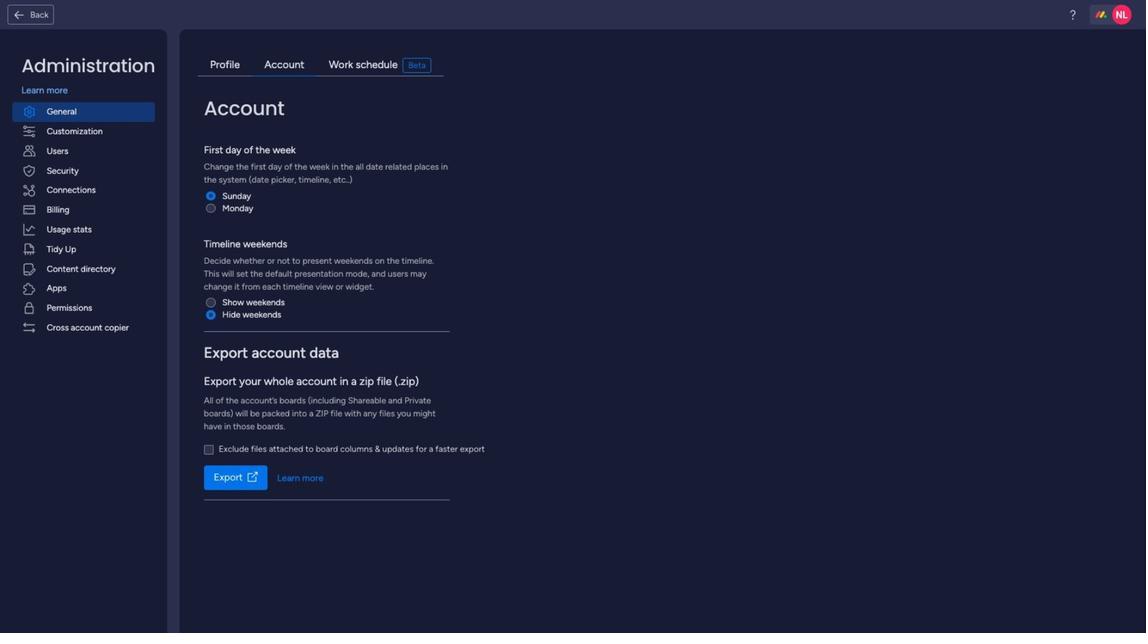 Task type: describe. For each thing, give the bounding box(es) containing it.
back to workspace image
[[13, 9, 25, 21]]

noah lott image
[[1112, 5, 1132, 25]]



Task type: vqa. For each thing, say whether or not it's contained in the screenshot.
the Noah Lott IMAGE
yes



Task type: locate. For each thing, give the bounding box(es) containing it.
v2 export image
[[248, 473, 258, 484]]

help image
[[1067, 9, 1079, 21]]



